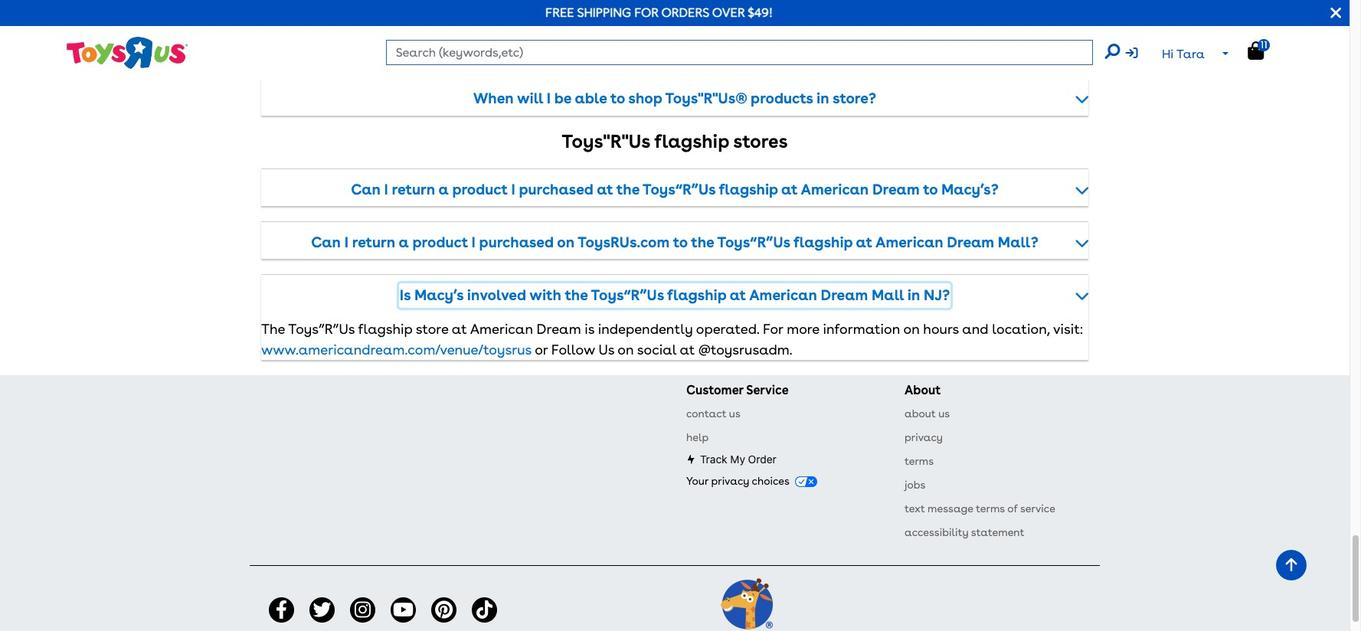 Task type: describe. For each thing, give the bounding box(es) containing it.
order
[[748, 453, 777, 466]]

privacy link
[[905, 431, 943, 444]]

your
[[687, 475, 709, 487]]

toys"r"us
[[288, 321, 355, 337]]

choices
[[752, 475, 790, 487]]

contact us
[[687, 408, 741, 420]]

a for can i return a product i purchased at the toys"r"us flagship at american dream to macy's?
[[439, 181, 449, 198]]

mall?
[[998, 234, 1039, 251]]

a for can i return a product i purchased on toysrus.com to the toys"r"us flagship at american dream mall?
[[399, 234, 409, 251]]

at inside can i return a product i purchased on toysrus.com to the toys"r"us flagship at american dream mall? link
[[856, 234, 873, 251]]

privacy choices icon image
[[796, 477, 818, 488]]

can for can i return a product i purchased at the toys"r"us flagship at american dream to macy's?
[[351, 181, 381, 198]]

shop
[[629, 90, 662, 108]]

can i return a product i purchased on toysrus.com to the toys"r"us flagship at american dream mall?
[[311, 234, 1039, 251]]

1 horizontal spatial terms
[[976, 503, 1005, 515]]

track my order
[[700, 453, 777, 466]]

is
[[400, 287, 411, 304]]

hi tara
[[1162, 47, 1205, 61]]

@toysrusadm.
[[699, 342, 793, 358]]

jobs link
[[905, 479, 926, 491]]

can for can i return a product i purchased on toysrus.com to the toys"r"us flagship at american dream mall?
[[311, 234, 341, 251]]

accessibility
[[905, 526, 969, 539]]

american inside the toys"r"us flagship store at american dream is independently operated. for more information on hours and location, visit: www.americandream.com/venue/toysrus or follow us on social at @toysrusadm.
[[470, 321, 533, 337]]

2 horizontal spatial on
[[904, 321, 920, 337]]

service
[[747, 383, 789, 398]]

the inside is macy's involved with the toys"r"us flagship at american dream mall in nj? link
[[565, 287, 588, 304]]

help link
[[687, 431, 709, 444]]

can i return a product i purchased on toysrus.com to the toys"r"us flagship at american dream mall? link
[[261, 231, 1089, 255]]

for
[[635, 5, 659, 20]]

when
[[474, 90, 514, 108]]

text message terms of service
[[905, 503, 1056, 515]]

hi
[[1162, 47, 1174, 61]]

about
[[905, 408, 936, 420]]

customer
[[687, 383, 744, 398]]

www.americandream.com/venue/toysrus link
[[261, 342, 532, 358]]

the inside can i return a product i purchased at the toys"r"us flagship at american dream to macy's? link
[[617, 181, 640, 198]]

my
[[731, 453, 746, 466]]

toys"r"us
[[562, 130, 650, 152]]

orders
[[662, 5, 710, 20]]

or
[[535, 342, 548, 358]]

macy's
[[415, 287, 464, 304]]

of
[[1008, 503, 1018, 515]]

purchased for at
[[519, 181, 594, 198]]

dream up information
[[821, 287, 868, 304]]

independently
[[598, 321, 693, 337]]

is macy's involved with the toys"r"us flagship at american dream mall in nj? link
[[261, 284, 1089, 308]]

toys"r"us flagship stores
[[562, 130, 788, 152]]

macy's?
[[942, 181, 999, 198]]

nj?
[[924, 287, 950, 304]]

social
[[637, 342, 677, 358]]

0 horizontal spatial on
[[557, 234, 575, 251]]

free shipping for orders over $49!
[[546, 5, 773, 20]]

free
[[546, 5, 574, 20]]

about us link
[[905, 408, 950, 420]]

accessibility statement
[[905, 526, 1025, 539]]

able
[[575, 90, 607, 108]]

be
[[555, 90, 572, 108]]

over
[[712, 5, 745, 20]]

11
[[1261, 39, 1268, 50]]

text
[[905, 503, 925, 515]]

is macy's involved with the toys"r"us flagship at american dream mall in nj?
[[400, 287, 950, 304]]

contact us link
[[687, 408, 741, 420]]

your privacy choices link
[[687, 475, 818, 488]]

us
[[599, 342, 615, 358]]

jobs
[[905, 479, 926, 491]]

$49!
[[748, 5, 773, 20]]

in inside when will i be able to shop toys"r"us® products in store? link
[[817, 90, 830, 108]]

service
[[1021, 503, 1056, 515]]

toys"r"us®
[[665, 90, 747, 108]]

the
[[261, 321, 285, 337]]

mall
[[872, 287, 904, 304]]

product for on
[[413, 234, 468, 251]]

at inside is macy's involved with the toys"r"us flagship at american dream mall in nj? link
[[730, 287, 746, 304]]

in inside is macy's involved with the toys"r"us flagship at american dream mall in nj? link
[[908, 287, 921, 304]]

follow
[[552, 342, 595, 358]]

for
[[763, 321, 784, 337]]

the toys"r"us flagship store at american dream is independently operated. for more information on hours and location, visit: www.americandream.com/venue/toysrus or follow us on social at @toysrusadm.
[[261, 321, 1084, 358]]

when will i be able to shop toys"r"us® products in store? link
[[261, 87, 1089, 111]]

accessibility statement link
[[905, 526, 1025, 539]]

at down toys"r"us
[[597, 181, 613, 198]]

american inside can i return a product i purchased at the toys"r"us flagship at american dream to macy's? link
[[801, 181, 869, 198]]

return for can i return a product i purchased on toysrus.com to the toys"r"us flagship at american dream mall?
[[352, 234, 396, 251]]

sign in image
[[1126, 47, 1138, 59]]

close button image
[[1331, 5, 1342, 21]]

store
[[416, 321, 449, 337]]

stores
[[734, 130, 788, 152]]

free shipping for orders over $49! link
[[546, 5, 773, 20]]

toysrus.com
[[578, 234, 670, 251]]

dream left macy's?
[[873, 181, 920, 198]]

about us
[[905, 408, 950, 420]]



Task type: locate. For each thing, give the bounding box(es) containing it.
0 horizontal spatial to
[[611, 90, 625, 108]]

0 vertical spatial to
[[611, 90, 625, 108]]

1 vertical spatial on
[[904, 321, 920, 337]]

1 horizontal spatial privacy
[[905, 431, 943, 444]]

toys r us image
[[66, 36, 188, 70]]

us down the customer service at right
[[729, 408, 741, 420]]

at up operated.
[[730, 287, 746, 304]]

to inside can i return a product i purchased at the toys"r"us flagship at american dream to macy's? link
[[924, 181, 938, 198]]

0 horizontal spatial the
[[565, 287, 588, 304]]

2 vertical spatial to
[[673, 234, 688, 251]]

and
[[963, 321, 989, 337]]

products
[[751, 90, 813, 108]]

0 horizontal spatial can
[[311, 234, 341, 251]]

terms
[[905, 455, 934, 467], [976, 503, 1005, 515]]

1 horizontal spatial can
[[351, 181, 381, 198]]

product
[[452, 181, 508, 198], [413, 234, 468, 251]]

privacy down about us on the right bottom
[[905, 431, 943, 444]]

shipping
[[577, 5, 632, 20]]

flagship inside is macy's involved with the toys"r"us flagship at american dream mall in nj? link
[[668, 287, 727, 304]]

i
[[547, 90, 551, 108], [384, 181, 388, 198], [511, 181, 516, 198], [345, 234, 349, 251], [472, 234, 476, 251]]

hi tara button
[[1126, 40, 1239, 69]]

to down can i return a product i purchased at the toys"r"us flagship at american dream to macy's? link
[[673, 234, 688, 251]]

1 horizontal spatial the
[[617, 181, 640, 198]]

0 vertical spatial can
[[351, 181, 381, 198]]

the down can i return a product i purchased at the toys"r"us flagship at american dream to macy's? link
[[691, 234, 714, 251]]

1 vertical spatial the
[[691, 234, 714, 251]]

terms up jobs link
[[905, 455, 934, 467]]

flagship
[[655, 130, 729, 152], [719, 181, 778, 198], [794, 234, 853, 251], [668, 287, 727, 304], [358, 321, 413, 337]]

text message terms of service link
[[905, 503, 1056, 515]]

in left nj?
[[908, 287, 921, 304]]

0 vertical spatial purchased
[[519, 181, 594, 198]]

0 vertical spatial the
[[617, 181, 640, 198]]

to inside when will i be able to shop toys"r"us® products in store? link
[[611, 90, 625, 108]]

with
[[530, 287, 562, 304]]

1 vertical spatial product
[[413, 234, 468, 251]]

at right "social" in the bottom left of the page
[[680, 342, 695, 358]]

0 vertical spatial terms
[[905, 455, 934, 467]]

at right 'store' on the bottom left of page
[[452, 321, 467, 337]]

1 horizontal spatial on
[[618, 342, 634, 358]]

the inside can i return a product i purchased on toysrus.com to the toys"r"us flagship at american dream mall? link
[[691, 234, 714, 251]]

us
[[729, 408, 741, 420], [939, 408, 950, 420]]

return for can i return a product i purchased at the toys"r"us flagship at american dream to macy's?
[[392, 181, 435, 198]]

tara
[[1177, 47, 1205, 61]]

0 horizontal spatial terms
[[905, 455, 934, 467]]

in left 'store?'
[[817, 90, 830, 108]]

1 vertical spatial a
[[399, 234, 409, 251]]

on right us
[[618, 342, 634, 358]]

the down toys"r"us
[[617, 181, 640, 198]]

1 horizontal spatial a
[[439, 181, 449, 198]]

us for about
[[939, 408, 950, 420]]

the
[[617, 181, 640, 198], [691, 234, 714, 251], [565, 287, 588, 304]]

2 horizontal spatial the
[[691, 234, 714, 251]]

american inside can i return a product i purchased on toysrus.com to the toys"r"us flagship at american dream mall? link
[[876, 234, 944, 251]]

0 vertical spatial a
[[439, 181, 449, 198]]

at
[[597, 181, 613, 198], [782, 181, 798, 198], [856, 234, 873, 251], [730, 287, 746, 304], [452, 321, 467, 337], [680, 342, 695, 358]]

terms link
[[905, 455, 934, 467]]

1 vertical spatial terms
[[976, 503, 1005, 515]]

will
[[517, 90, 543, 108]]

purchased up involved
[[479, 234, 554, 251]]

1 vertical spatial to
[[924, 181, 938, 198]]

visit:
[[1054, 321, 1084, 337]]

to
[[611, 90, 625, 108], [924, 181, 938, 198], [673, 234, 688, 251]]

is
[[585, 321, 595, 337]]

1 horizontal spatial to
[[673, 234, 688, 251]]

2 horizontal spatial to
[[924, 181, 938, 198]]

1 vertical spatial return
[[352, 234, 396, 251]]

more
[[787, 321, 820, 337]]

0 vertical spatial return
[[392, 181, 435, 198]]

can
[[351, 181, 381, 198], [311, 234, 341, 251]]

0 vertical spatial in
[[817, 90, 830, 108]]

flagship inside the toys"r"us flagship store at american dream is independently operated. for more information on hours and location, visit: www.americandream.com/venue/toysrus or follow us on social at @toysrusadm.
[[358, 321, 413, 337]]

1 horizontal spatial in
[[908, 287, 921, 304]]

dream
[[873, 181, 920, 198], [947, 234, 995, 251], [821, 287, 868, 304], [537, 321, 581, 337]]

shopping bag image
[[1248, 41, 1265, 60]]

purchased down toys"r"us
[[519, 181, 594, 198]]

when will i be able to shop toys"r"us® products in store?
[[474, 90, 877, 108]]

0 vertical spatial privacy
[[905, 431, 943, 444]]

dream inside the toys"r"us flagship store at american dream is independently operated. for more information on hours and location, visit: www.americandream.com/venue/toysrus or follow us on social at @toysrusadm.
[[537, 321, 581, 337]]

american inside is macy's involved with the toys"r"us flagship at american dream mall in nj? link
[[750, 287, 817, 304]]

customer service
[[687, 383, 789, 398]]

Enter Keyword or Item No. search field
[[386, 40, 1093, 65]]

www.americandream.com/venue/toysrus
[[261, 342, 532, 358]]

privacy
[[905, 431, 943, 444], [711, 475, 750, 487]]

flagship inside can i return a product i purchased on toysrus.com to the toys"r"us flagship at american dream mall? link
[[794, 234, 853, 251]]

1 vertical spatial toys"r"us
[[718, 234, 791, 251]]

2 vertical spatial the
[[565, 287, 588, 304]]

product for at
[[452, 181, 508, 198]]

0 horizontal spatial privacy
[[711, 475, 750, 487]]

0 vertical spatial toys"r"us
[[643, 181, 716, 198]]

privacy down track my order button
[[711, 475, 750, 487]]

return
[[392, 181, 435, 198], [352, 234, 396, 251]]

None search field
[[386, 40, 1120, 65]]

in
[[817, 90, 830, 108], [908, 287, 921, 304]]

0 horizontal spatial in
[[817, 90, 830, 108]]

store?
[[833, 90, 877, 108]]

1 us from the left
[[729, 408, 741, 420]]

help
[[687, 431, 709, 444]]

location,
[[993, 321, 1050, 337]]

track my order button
[[687, 453, 777, 466]]

contact
[[687, 408, 727, 420]]

american
[[801, 181, 869, 198], [876, 234, 944, 251], [750, 287, 817, 304], [470, 321, 533, 337]]

on up with
[[557, 234, 575, 251]]

on left hours
[[904, 321, 920, 337]]

0 vertical spatial product
[[452, 181, 508, 198]]

flagship inside can i return a product i purchased at the toys"r"us flagship at american dream to macy's? link
[[719, 181, 778, 198]]

terms left of
[[976, 503, 1005, 515]]

1 vertical spatial can
[[311, 234, 341, 251]]

2 us from the left
[[939, 408, 950, 420]]

2 vertical spatial on
[[618, 342, 634, 358]]

to right able
[[611, 90, 625, 108]]

dream left mall? on the top right
[[947, 234, 995, 251]]

us for customer service
[[729, 408, 741, 420]]

purchased
[[519, 181, 594, 198], [479, 234, 554, 251]]

0 horizontal spatial a
[[399, 234, 409, 251]]

track
[[700, 453, 728, 466]]

at up mall
[[856, 234, 873, 251]]

dream up follow
[[537, 321, 581, 337]]

purchased for on
[[479, 234, 554, 251]]

1 vertical spatial purchased
[[479, 234, 554, 251]]

statement
[[972, 526, 1025, 539]]

can i return a product i purchased at the toys"r"us flagship at american dream to macy's? link
[[261, 177, 1089, 202]]

message
[[928, 503, 974, 515]]

hours
[[924, 321, 959, 337]]

1 horizontal spatial us
[[939, 408, 950, 420]]

information
[[823, 321, 901, 337]]

0 vertical spatial on
[[557, 234, 575, 251]]

to inside can i return a product i purchased on toysrus.com to the toys"r"us flagship at american dream mall? link
[[673, 234, 688, 251]]

involved
[[467, 287, 526, 304]]

can i return a product i purchased at the toys"r"us flagship at american dream to macy's?
[[351, 181, 999, 198]]

1 vertical spatial privacy
[[711, 475, 750, 487]]

11 link
[[1248, 39, 1280, 61]]

operated.
[[696, 321, 760, 337]]

about
[[905, 383, 941, 398]]

the right with
[[565, 287, 588, 304]]

your privacy choices
[[687, 475, 792, 487]]

to left macy's?
[[924, 181, 938, 198]]

on
[[557, 234, 575, 251], [904, 321, 920, 337], [618, 342, 634, 358]]

2 vertical spatial toys"r"us
[[591, 287, 664, 304]]

1 vertical spatial in
[[908, 287, 921, 304]]

us right about at right
[[939, 408, 950, 420]]

at down the stores
[[782, 181, 798, 198]]

0 horizontal spatial us
[[729, 408, 741, 420]]



Task type: vqa. For each thing, say whether or not it's contained in the screenshot.
phantom
no



